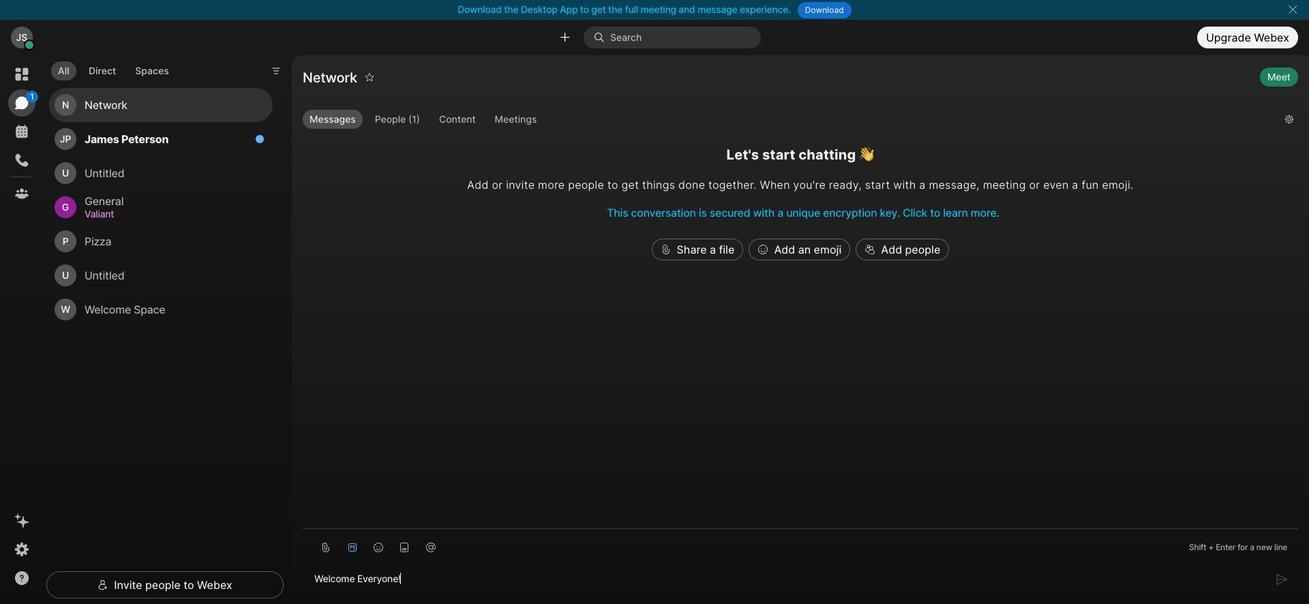 Task type: locate. For each thing, give the bounding box(es) containing it.
group
[[303, 109, 1274, 132]]

webex tab list
[[8, 61, 38, 207]]

message composer toolbar element
[[303, 529, 1298, 560]]

new messages image
[[255, 134, 265, 144]]

untitled list item
[[49, 156, 273, 190], [49, 259, 273, 293]]

network list item
[[49, 88, 273, 122]]

1 vertical spatial untitled list item
[[49, 259, 273, 293]]

0 vertical spatial untitled list item
[[49, 156, 273, 190]]

tab list
[[48, 53, 179, 85]]

cancel_16 image
[[1287, 4, 1298, 15]]

1 untitled list item from the top
[[49, 156, 273, 190]]

untitled list item down valiant element
[[49, 259, 273, 293]]

james peterson, new messages list item
[[49, 122, 273, 156]]

navigation
[[0, 55, 44, 604]]

untitled list item up valiant element
[[49, 156, 273, 190]]



Task type: describe. For each thing, give the bounding box(es) containing it.
pizza list item
[[49, 224, 273, 259]]

valiant element
[[85, 207, 256, 222]]

general list item
[[49, 190, 273, 224]]

welcome space list item
[[49, 293, 273, 327]]

2 untitled list item from the top
[[49, 259, 273, 293]]



Task type: vqa. For each thing, say whether or not it's contained in the screenshot.
1st arrow right_16 Icon from the bottom of the Profile settings menu Menu Bar
no



